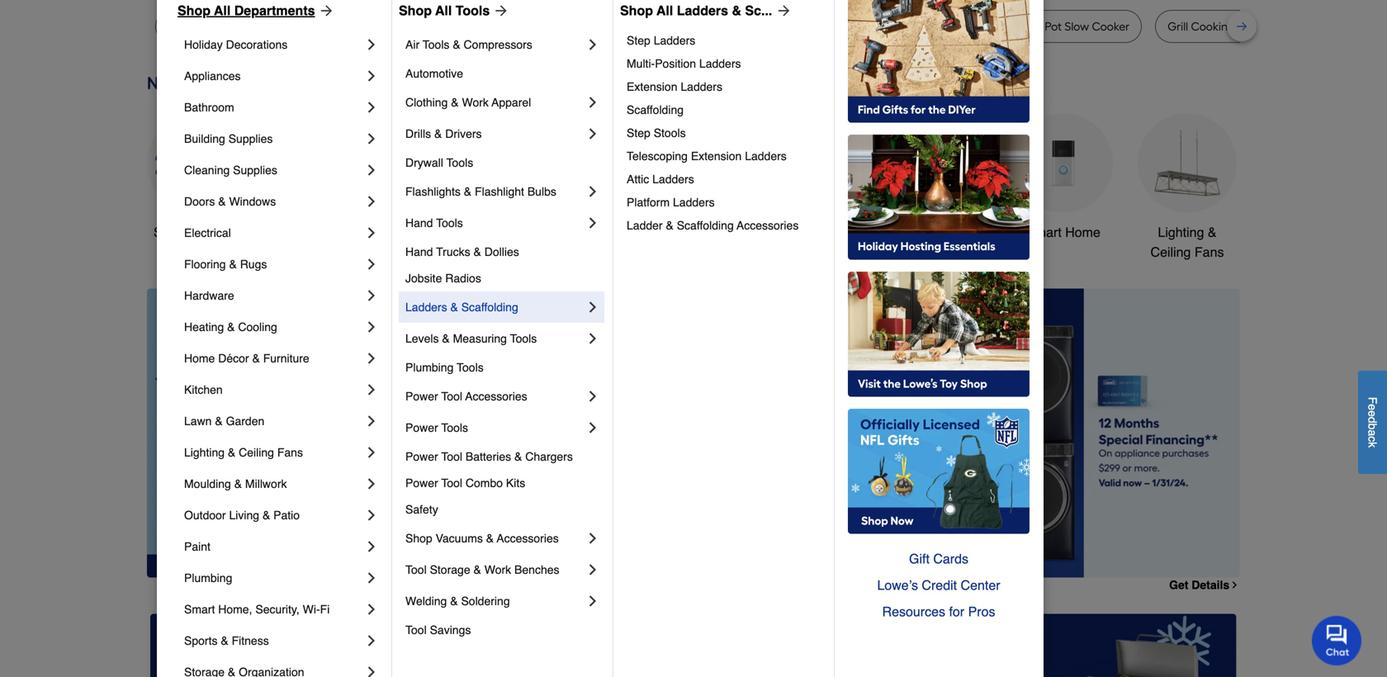 Task type: vqa. For each thing, say whether or not it's contained in the screenshot.
Should inside button
no



Task type: describe. For each thing, give the bounding box(es) containing it.
shop for shop all tools
[[399, 3, 432, 18]]

crock for crock pot slow cooker
[[1012, 19, 1043, 33]]

microwave countertop
[[494, 19, 615, 33]]

tool inside tool storage & work benches link
[[406, 563, 427, 577]]

flooring & rugs
[[184, 258, 267, 271]]

chevron right image for power tools
[[585, 420, 601, 436]]

cleaning
[[184, 164, 230, 177]]

outdoor for outdoor tools & equipment
[[769, 225, 817, 240]]

1 horizontal spatial lighting & ceiling fans link
[[1138, 114, 1238, 262]]

& inside hand trucks & dollies link
[[474, 245, 482, 259]]

& inside flashlights & flashlight bulbs link
[[464, 185, 472, 198]]

rack
[[1334, 19, 1360, 33]]

ladder & scaffolding accessories
[[627, 219, 799, 232]]

tool storage & work benches
[[406, 563, 560, 577]]

0 horizontal spatial lighting
[[184, 446, 225, 459]]

security,
[[256, 603, 300, 616]]

0 horizontal spatial lighting & ceiling fans
[[184, 446, 303, 459]]

step stools link
[[627, 121, 823, 145]]

crock for crock pot
[[271, 19, 302, 33]]

1 vertical spatial work
[[485, 563, 512, 577]]

chevron right image for levels
[[585, 330, 601, 347]]

arrow right image
[[315, 2, 335, 19]]

smart home
[[1027, 225, 1101, 240]]

departments
[[234, 3, 315, 18]]

shop all tools link
[[399, 1, 510, 21]]

chevron right image for tool
[[585, 562, 601, 578]]

soldering
[[461, 595, 510, 608]]

air
[[406, 38, 420, 51]]

1 vertical spatial accessories
[[466, 390, 528, 403]]

building supplies link
[[184, 123, 364, 154]]

2 e from the top
[[1367, 411, 1380, 417]]

ladders & scaffolding
[[406, 301, 519, 314]]

hand for hand tools
[[406, 216, 433, 230]]

chevron right image for doors & windows
[[364, 193, 380, 210]]

2 horizontal spatial arrow right image
[[1210, 433, 1227, 450]]

slow cooker
[[168, 19, 233, 33]]

kits
[[506, 477, 526, 490]]

scroll to item #4 image
[[879, 548, 918, 555]]

scaffolding for ladders & scaffolding
[[462, 301, 519, 314]]

attic ladders link
[[627, 168, 823, 191]]

telescoping extension ladders link
[[627, 145, 823, 168]]

1 vertical spatial lighting & ceiling fans link
[[184, 437, 364, 468]]

multi-position ladders link
[[627, 52, 823, 75]]

platform ladders
[[627, 196, 715, 209]]

chevron right image for moulding & millwork
[[364, 476, 380, 492]]

& inside 'outdoor tools & equipment'
[[855, 225, 864, 240]]

outdoor living & patio link
[[184, 500, 364, 531]]

kitchen for kitchen faucets
[[645, 225, 689, 240]]

power tool accessories link
[[406, 381, 585, 412]]

measuring
[[453, 332, 507, 345]]

find gifts for the diyer. image
[[848, 0, 1030, 123]]

ladders inside "link"
[[653, 173, 695, 186]]

0 vertical spatial scaffolding
[[627, 103, 684, 116]]

decorations for christmas
[[533, 245, 604, 260]]

tool for combo
[[442, 477, 463, 490]]

kitchen link
[[184, 374, 364, 406]]

chevron right image for clothing & work apparel
[[585, 94, 601, 111]]

ladders up warmer at the top of page
[[677, 3, 729, 18]]

3 cooker from the left
[[1093, 19, 1130, 33]]

chargers
[[526, 450, 573, 463]]

2 cooking from the left
[[1192, 19, 1236, 33]]

smart for smart home, security, wi-fi
[[184, 603, 215, 616]]

combo
[[466, 477, 503, 490]]

shop these last-minute gifts. $99 or less. quantities are limited and won't last. image
[[147, 289, 414, 578]]

chevron right image for cleaning
[[364, 162, 380, 178]]

all for ladders
[[657, 3, 674, 18]]

levels
[[406, 332, 439, 345]]

welding & soldering
[[406, 595, 510, 608]]

multi-position ladders
[[627, 57, 741, 70]]

pot for crock pot cooking pot
[[796, 19, 813, 33]]

officially licensed n f l gifts. shop now. image
[[848, 409, 1030, 535]]

& inside shop vacuums & accessories link
[[486, 532, 494, 545]]

lowe's credit center link
[[848, 573, 1030, 599]]

tools for power tools
[[442, 421, 468, 435]]

& inside home décor & furniture link
[[252, 352, 260, 365]]

chevron right image for home décor & furniture
[[364, 350, 380, 367]]

supplies for cleaning supplies
[[233, 164, 277, 177]]

flashlights & flashlight bulbs link
[[406, 176, 585, 207]]

drywall tools
[[406, 156, 474, 169]]

welding & soldering link
[[406, 586, 585, 617]]

crock pot
[[271, 19, 321, 33]]

drywall
[[406, 156, 444, 169]]

chevron right image for shop
[[585, 530, 601, 547]]

rugs
[[240, 258, 267, 271]]

tools for drywall tools
[[447, 156, 474, 169]]

electrical link
[[184, 217, 364, 249]]

chevron right image for drills
[[585, 126, 601, 142]]

smart home, security, wi-fi
[[184, 603, 330, 616]]

power tool combo kits link
[[406, 470, 601, 497]]

tools link
[[395, 114, 494, 242]]

lowe's
[[878, 578, 919, 593]]

0 vertical spatial lighting & ceiling fans
[[1151, 225, 1225, 260]]

pros
[[969, 604, 996, 620]]

shop for shop vacuums & accessories
[[406, 532, 433, 545]]

chevron right image for building supplies
[[364, 131, 380, 147]]

appliances
[[184, 69, 241, 83]]

air tools & compressors link
[[406, 29, 585, 60]]

attic
[[627, 173, 650, 186]]

bulbs
[[528, 185, 557, 198]]

appliances link
[[184, 60, 364, 92]]

3 slow from the left
[[1065, 19, 1090, 33]]

cleaning supplies
[[184, 164, 277, 177]]

smart home link
[[1015, 114, 1114, 242]]

stools
[[654, 126, 686, 140]]

christmas decorations link
[[519, 114, 618, 262]]

ladders down food
[[654, 34, 696, 47]]

2 cooker from the left
[[418, 19, 456, 33]]

grate
[[1239, 19, 1269, 33]]

décor
[[218, 352, 249, 365]]

f e e d b a c k button
[[1359, 371, 1388, 474]]

home décor & furniture link
[[184, 343, 364, 374]]

ladders up ladder & scaffolding accessories
[[673, 196, 715, 209]]

sports & fitness
[[184, 634, 269, 648]]

deals
[[206, 225, 240, 240]]

pot for crock pot
[[304, 19, 321, 33]]

kitchen for kitchen
[[184, 383, 223, 397]]

pot for crock pot slow cooker
[[1045, 19, 1062, 33]]

holiday hosting essentials. image
[[848, 135, 1030, 260]]

1 horizontal spatial lighting
[[1159, 225, 1205, 240]]

shop all deals
[[154, 225, 240, 240]]

chevron right image for welding & soldering
[[585, 593, 601, 610]]

home décor & furniture
[[184, 352, 310, 365]]

paint link
[[184, 531, 364, 563]]

cooling
[[238, 321, 277, 334]]

accessories for scaffolding
[[737, 219, 799, 232]]

chevron right image for flashlights & flashlight bulbs
[[585, 183, 601, 200]]

up to 30 percent off select major appliances. plus, save up to an extra $750 on major appliances. image
[[440, 289, 1241, 578]]

0 vertical spatial work
[[462, 96, 489, 109]]

1 vertical spatial extension
[[691, 150, 742, 163]]

d
[[1367, 417, 1380, 424]]

pot for instant pot
[[957, 19, 974, 33]]

outdoor for outdoor living & patio
[[184, 509, 226, 522]]

position
[[655, 57, 696, 70]]

chevron right image for kitchen
[[364, 382, 380, 398]]

for
[[950, 604, 965, 620]]

heating
[[184, 321, 224, 334]]

drills & drivers
[[406, 127, 482, 140]]

outdoor tools & equipment
[[769, 225, 864, 260]]

jobsite radios link
[[406, 265, 601, 292]]

smart home, security, wi-fi link
[[184, 594, 364, 625]]

hand tools
[[406, 216, 463, 230]]

power tool batteries & chargers link
[[406, 444, 601, 470]]

power for power tool batteries & chargers
[[406, 450, 438, 463]]

lowe's credit center
[[878, 578, 1001, 593]]

gift
[[910, 551, 930, 567]]

crock for crock pot cooking pot
[[763, 19, 793, 33]]

welding
[[406, 595, 447, 608]]

& inside the sports & fitness link
[[221, 634, 229, 648]]

lawn & garden
[[184, 415, 265, 428]]

holiday
[[184, 38, 223, 51]]

step for step ladders
[[627, 34, 651, 47]]

details
[[1192, 579, 1230, 592]]

clothing & work apparel
[[406, 96, 531, 109]]

1 horizontal spatial bathroom link
[[891, 114, 990, 242]]

& inside clothing & work apparel link
[[451, 96, 459, 109]]

christmas decorations
[[533, 225, 604, 260]]

& inside welding & soldering link
[[450, 595, 458, 608]]

flooring & rugs link
[[184, 249, 364, 280]]

kitchen faucets
[[645, 225, 740, 240]]

visit the lowe's toy shop. image
[[848, 272, 1030, 397]]

benches
[[515, 563, 560, 577]]

cards
[[934, 551, 969, 567]]

step ladders link
[[627, 29, 823, 52]]

dollies
[[485, 245, 519, 259]]

drivers
[[445, 127, 482, 140]]



Task type: locate. For each thing, give the bounding box(es) containing it.
1 shop from the left
[[178, 3, 211, 18]]

1 slow from the left
[[168, 19, 192, 33]]

tool inside tool savings link
[[406, 624, 427, 637]]

1 horizontal spatial cooking
[[1192, 19, 1236, 33]]

1 horizontal spatial decorations
[[533, 245, 604, 260]]

smart for smart home
[[1027, 225, 1062, 240]]

1 horizontal spatial bathroom
[[912, 225, 969, 240]]

1 crock from the left
[[271, 19, 302, 33]]

get up to 2 free select tools or batteries when you buy 1 with select purchases. image
[[150, 614, 495, 677]]

1 vertical spatial fans
[[277, 446, 303, 459]]

1 step from the top
[[627, 34, 651, 47]]

1 horizontal spatial slow
[[391, 19, 415, 33]]

outdoor tools & equipment link
[[767, 114, 866, 262]]

hand trucks & dollies
[[406, 245, 519, 259]]

1 vertical spatial lighting
[[184, 446, 225, 459]]

automotive link
[[406, 60, 601, 87]]

2 vertical spatial scaffolding
[[462, 301, 519, 314]]

& inside doors & windows link
[[218, 195, 226, 208]]

2 horizontal spatial shop
[[620, 3, 653, 18]]

microwave
[[494, 19, 551, 33]]

& inside moulding & millwork link
[[234, 478, 242, 491]]

1 vertical spatial home
[[184, 352, 215, 365]]

outdoor down moulding
[[184, 509, 226, 522]]

ladders up platform ladders
[[653, 173, 695, 186]]

power
[[406, 390, 438, 403], [406, 421, 438, 435], [406, 450, 438, 463], [406, 477, 438, 490]]

plumbing link
[[184, 563, 364, 594]]

home inside home décor & furniture link
[[184, 352, 215, 365]]

1 horizontal spatial outdoor
[[769, 225, 817, 240]]

1 horizontal spatial plumbing
[[406, 361, 454, 374]]

shop all departments link
[[178, 1, 335, 21]]

1 vertical spatial ceiling
[[239, 446, 274, 459]]

4 power from the top
[[406, 477, 438, 490]]

ladders inside "link"
[[700, 57, 741, 70]]

chevron right image
[[364, 68, 380, 84], [364, 99, 380, 116], [585, 126, 601, 142], [364, 162, 380, 178], [585, 215, 601, 231], [364, 225, 380, 241], [364, 256, 380, 273], [585, 299, 601, 316], [364, 319, 380, 335], [585, 330, 601, 347], [585, 388, 601, 405], [585, 530, 601, 547], [585, 562, 601, 578], [364, 570, 380, 587], [1230, 580, 1241, 590], [364, 601, 380, 618], [364, 633, 380, 649]]

power down the power tool accessories
[[406, 421, 438, 435]]

ladders down multi-position ladders
[[681, 80, 723, 93]]

home inside smart home link
[[1066, 225, 1101, 240]]

power up safety
[[406, 477, 438, 490]]

outdoor living & patio
[[184, 509, 300, 522]]

moulding & millwork
[[184, 478, 287, 491]]

0 horizontal spatial crock
[[271, 19, 302, 33]]

1 vertical spatial supplies
[[233, 164, 277, 177]]

ladders
[[677, 3, 729, 18], [654, 34, 696, 47], [700, 57, 741, 70], [681, 80, 723, 93], [745, 150, 787, 163], [653, 173, 695, 186], [673, 196, 715, 209], [406, 301, 447, 314]]

kitchen up the lawn
[[184, 383, 223, 397]]

0 horizontal spatial cooker
[[195, 19, 233, 33]]

shop all tools
[[399, 3, 490, 18]]

countertop
[[554, 19, 615, 33]]

& inside drills & drivers link
[[435, 127, 442, 140]]

1 horizontal spatial home
[[1066, 225, 1101, 240]]

windows
[[229, 195, 276, 208]]

ladders down step stools link
[[745, 150, 787, 163]]

0 horizontal spatial bathroom
[[184, 101, 234, 114]]

1 vertical spatial scaffolding
[[677, 219, 734, 232]]

chevron right image inside get details link
[[1230, 580, 1241, 590]]

0 horizontal spatial outdoor
[[184, 509, 226, 522]]

ladder & scaffolding accessories link
[[627, 214, 823, 237]]

tool down plumbing tools
[[442, 390, 463, 403]]

electrical
[[184, 226, 231, 240]]

patio
[[274, 509, 300, 522]]

instant
[[918, 19, 954, 33]]

1 horizontal spatial smart
[[1027, 225, 1062, 240]]

1 vertical spatial bathroom
[[912, 225, 969, 240]]

plumbing for plumbing tools
[[406, 361, 454, 374]]

1 vertical spatial kitchen
[[184, 383, 223, 397]]

work up "drivers"
[[462, 96, 489, 109]]

crock pot slow cooker
[[1012, 19, 1130, 33]]

b
[[1367, 424, 1380, 430]]

arrow right image for shop all ladders & sc...
[[773, 2, 793, 19]]

& inside shop all ladders & sc... link
[[732, 3, 742, 18]]

center
[[961, 578, 1001, 593]]

scroll to item #5 image
[[918, 548, 958, 555]]

tools for air tools & compressors
[[423, 38, 450, 51]]

0 horizontal spatial home
[[184, 352, 215, 365]]

chevron right image for lighting & ceiling fans
[[364, 444, 380, 461]]

1 hand from the top
[[406, 216, 433, 230]]

1 vertical spatial outdoor
[[184, 509, 226, 522]]

0 horizontal spatial smart
[[184, 603, 215, 616]]

arrow right image inside shop all tools link
[[490, 2, 510, 19]]

0 horizontal spatial lighting & ceiling fans link
[[184, 437, 364, 468]]

kitchen down platform ladders
[[645, 225, 689, 240]]

all up food
[[657, 3, 674, 18]]

clothing & work apparel link
[[406, 87, 585, 118]]

3 shop from the left
[[620, 3, 653, 18]]

tool down welding
[[406, 624, 427, 637]]

1 pot from the left
[[304, 19, 321, 33]]

resources for pros
[[883, 604, 996, 620]]

2 power from the top
[[406, 421, 438, 435]]

chevron right image for sports
[[364, 633, 380, 649]]

e up d
[[1367, 404, 1380, 411]]

& inside tool storage & work benches link
[[474, 563, 482, 577]]

crock down the 'departments'
[[271, 19, 302, 33]]

cooker
[[195, 19, 233, 33], [418, 19, 456, 33], [1093, 19, 1130, 33]]

air tools & compressors
[[406, 38, 533, 51]]

1 e from the top
[[1367, 404, 1380, 411]]

tool
[[442, 390, 463, 403], [442, 450, 463, 463], [442, 477, 463, 490], [406, 563, 427, 577], [406, 624, 427, 637]]

0 vertical spatial fans
[[1195, 245, 1225, 260]]

power tools link
[[406, 412, 585, 444]]

clothing
[[406, 96, 448, 109]]

1 horizontal spatial ceiling
[[1151, 245, 1192, 260]]

shop
[[154, 225, 185, 240], [406, 532, 433, 545]]

shop up triple slow cooker
[[399, 3, 432, 18]]

chevron right image for ladders
[[585, 299, 601, 316]]

chevron right image for flooring
[[364, 256, 380, 273]]

hand for hand trucks & dollies
[[406, 245, 433, 259]]

equipment
[[785, 245, 848, 260]]

0 horizontal spatial bathroom link
[[184, 92, 364, 123]]

all for deals
[[188, 225, 202, 240]]

gift cards link
[[848, 546, 1030, 573]]

tool for accessories
[[442, 390, 463, 403]]

0 vertical spatial step
[[627, 34, 651, 47]]

smart inside 'link'
[[184, 603, 215, 616]]

extension up attic ladders "link"
[[691, 150, 742, 163]]

0 vertical spatial bathroom
[[184, 101, 234, 114]]

bathroom
[[184, 101, 234, 114], [912, 225, 969, 240]]

1 vertical spatial plumbing
[[184, 572, 232, 585]]

power tool combo kits
[[406, 477, 526, 490]]

shop for shop all ladders & sc...
[[620, 3, 653, 18]]

2 hand from the top
[[406, 245, 433, 259]]

chevron right image for hardware
[[364, 288, 380, 304]]

0 horizontal spatial decorations
[[226, 38, 288, 51]]

tool storage & work benches link
[[406, 554, 585, 586]]

new deals every day during 25 days of deals image
[[147, 69, 1241, 97]]

ladder
[[627, 219, 663, 232]]

0 horizontal spatial kitchen
[[184, 383, 223, 397]]

storage
[[430, 563, 471, 577]]

levels & measuring tools link
[[406, 323, 585, 354]]

plumbing tools link
[[406, 354, 601, 381]]

& inside "air tools & compressors" link
[[453, 38, 461, 51]]

plumbing down the 'levels'
[[406, 361, 454, 374]]

shop up food
[[620, 3, 653, 18]]

tool savings
[[406, 624, 471, 637]]

shop for shop all deals
[[154, 225, 185, 240]]

0 vertical spatial supplies
[[229, 132, 273, 145]]

all left deals
[[188, 225, 202, 240]]

get details link
[[1170, 579, 1241, 592]]

garden
[[226, 415, 265, 428]]

& inside ladder & scaffolding accessories link
[[666, 219, 674, 232]]

0 vertical spatial plumbing
[[406, 361, 454, 374]]

plumbing for plumbing
[[184, 572, 232, 585]]

work down shop vacuums & accessories link
[[485, 563, 512, 577]]

all up slow cooker
[[214, 3, 231, 18]]

resources for pros link
[[848, 599, 1030, 625]]

extension ladders
[[627, 80, 723, 93]]

all
[[214, 3, 231, 18], [435, 3, 452, 18], [657, 3, 674, 18], [188, 225, 202, 240]]

accessories up benches
[[497, 532, 559, 545]]

kitchen
[[645, 225, 689, 240], [184, 383, 223, 397]]

food warmer
[[653, 19, 725, 33]]

0 vertical spatial lighting & ceiling fans link
[[1138, 114, 1238, 262]]

1 vertical spatial step
[[627, 126, 651, 140]]

chevron right image for paint
[[364, 539, 380, 555]]

supplies up windows
[[233, 164, 277, 177]]

chevron right image for hand
[[585, 215, 601, 231]]

shop
[[178, 3, 211, 18], [399, 3, 432, 18], [620, 3, 653, 18]]

0 vertical spatial lighting
[[1159, 225, 1205, 240]]

chevron right image for outdoor living & patio
[[364, 507, 380, 524]]

2 horizontal spatial crock
[[1012, 19, 1043, 33]]

0 horizontal spatial shop
[[178, 3, 211, 18]]

ladders & scaffolding link
[[406, 292, 585, 323]]

power down power tools
[[406, 450, 438, 463]]

hardware
[[184, 289, 234, 302]]

arrow right image inside shop all ladders & sc... link
[[773, 2, 793, 19]]

1 vertical spatial lighting & ceiling fans
[[184, 446, 303, 459]]

arrow right image
[[490, 2, 510, 19], [773, 2, 793, 19], [1210, 433, 1227, 450]]

apparel
[[492, 96, 531, 109]]

tool inside "power tool batteries & chargers" link
[[442, 450, 463, 463]]

outdoor inside 'outdoor tools & equipment'
[[769, 225, 817, 240]]

1 horizontal spatial kitchen
[[645, 225, 689, 240]]

tool inside the power tool combo kits link
[[442, 477, 463, 490]]

crock down sc...
[[763, 19, 793, 33]]

1 horizontal spatial fans
[[1195, 245, 1225, 260]]

3 power from the top
[[406, 450, 438, 463]]

2 pot from the left
[[796, 19, 813, 33]]

power for power tool accessories
[[406, 390, 438, 403]]

grill cooking grate & warming rack
[[1168, 19, 1360, 33]]

power for power tools
[[406, 421, 438, 435]]

0 horizontal spatial arrow right image
[[490, 2, 510, 19]]

wi-
[[303, 603, 320, 616]]

0 vertical spatial kitchen
[[645, 225, 689, 240]]

4 pot from the left
[[957, 19, 974, 33]]

scaffolding down platform ladders link
[[677, 219, 734, 232]]

shop for shop all departments
[[178, 3, 211, 18]]

all for departments
[[214, 3, 231, 18]]

shop inside shop all ladders & sc... link
[[620, 3, 653, 18]]

1 horizontal spatial cooker
[[418, 19, 456, 33]]

2 step from the top
[[627, 126, 651, 140]]

2 shop from the left
[[399, 3, 432, 18]]

decorations down christmas
[[533, 245, 604, 260]]

1 horizontal spatial arrow right image
[[773, 2, 793, 19]]

supplies up the cleaning supplies
[[229, 132, 273, 145]]

levels & measuring tools
[[406, 332, 537, 345]]

crock right instant pot
[[1012, 19, 1043, 33]]

0 horizontal spatial slow
[[168, 19, 192, 33]]

accessories down platform ladders link
[[737, 219, 799, 232]]

hand trucks & dollies link
[[406, 239, 601, 265]]

chevron right image for air tools & compressors
[[585, 36, 601, 53]]

2 horizontal spatial cooker
[[1093, 19, 1130, 33]]

1 vertical spatial shop
[[406, 532, 433, 545]]

0 horizontal spatial plumbing
[[184, 572, 232, 585]]

extension down multi- at the top left
[[627, 80, 678, 93]]

slow
[[168, 19, 192, 33], [391, 19, 415, 33], [1065, 19, 1090, 33]]

1 cooker from the left
[[195, 19, 233, 33]]

outdoor up equipment
[[769, 225, 817, 240]]

plumbing tools
[[406, 361, 484, 374]]

triple
[[359, 19, 388, 33]]

1 horizontal spatial shop
[[399, 3, 432, 18]]

& inside lawn & garden link
[[215, 415, 223, 428]]

power for power tool combo kits
[[406, 477, 438, 490]]

step up telescoping
[[627, 126, 651, 140]]

tool up welding
[[406, 563, 427, 577]]

f
[[1367, 397, 1380, 404]]

vacuums
[[436, 532, 483, 545]]

2 horizontal spatial slow
[[1065, 19, 1090, 33]]

shop down safety
[[406, 532, 433, 545]]

triple slow cooker
[[359, 19, 456, 33]]

1 power from the top
[[406, 390, 438, 403]]

1 horizontal spatial lighting & ceiling fans
[[1151, 225, 1225, 260]]

& inside flooring & rugs link
[[229, 258, 237, 271]]

2 crock from the left
[[763, 19, 793, 33]]

0 vertical spatial outdoor
[[769, 225, 817, 240]]

tools for hand tools
[[436, 216, 463, 230]]

cooker left grill at the right of page
[[1093, 19, 1130, 33]]

scaffolding up step stools
[[627, 103, 684, 116]]

hand up jobsite
[[406, 245, 433, 259]]

1 vertical spatial smart
[[184, 603, 215, 616]]

0 vertical spatial decorations
[[226, 38, 288, 51]]

0 horizontal spatial fans
[[277, 446, 303, 459]]

chevron right image for power
[[585, 388, 601, 405]]

safety link
[[406, 497, 601, 523]]

0 vertical spatial extension
[[627, 80, 678, 93]]

accessories for &
[[497, 532, 559, 545]]

cooker down shop all tools
[[418, 19, 456, 33]]

1 horizontal spatial crock
[[763, 19, 793, 33]]

0 horizontal spatial ceiling
[[239, 446, 274, 459]]

heating & cooling
[[184, 321, 277, 334]]

2 vertical spatial accessories
[[497, 532, 559, 545]]

shop inside shop all tools link
[[399, 3, 432, 18]]

tool up power tool combo kits
[[442, 450, 463, 463]]

plumbing down paint
[[184, 572, 232, 585]]

tools inside 'outdoor tools & equipment'
[[820, 225, 851, 240]]

c
[[1367, 436, 1380, 442]]

decorations down shop all departments link
[[226, 38, 288, 51]]

shop all ladders & sc...
[[620, 3, 773, 18]]

& inside ladders & scaffolding link
[[451, 301, 458, 314]]

up to 30 percent off select grills and accessories. image
[[893, 614, 1238, 677]]

chevron right image for heating
[[364, 319, 380, 335]]

step ladders
[[627, 34, 696, 47]]

&
[[732, 3, 742, 18], [1272, 19, 1280, 33], [453, 38, 461, 51], [451, 96, 459, 109], [435, 127, 442, 140], [464, 185, 472, 198], [218, 195, 226, 208], [666, 219, 674, 232], [855, 225, 864, 240], [1209, 225, 1217, 240], [474, 245, 482, 259], [229, 258, 237, 271], [451, 301, 458, 314], [227, 321, 235, 334], [442, 332, 450, 345], [252, 352, 260, 365], [215, 415, 223, 428], [228, 446, 236, 459], [515, 450, 522, 463], [234, 478, 242, 491], [263, 509, 270, 522], [486, 532, 494, 545], [474, 563, 482, 577], [450, 595, 458, 608], [221, 634, 229, 648]]

tool left combo at bottom
[[442, 477, 463, 490]]

power up power tools
[[406, 390, 438, 403]]

cooker up holiday
[[195, 19, 233, 33]]

accessories down plumbing tools link
[[466, 390, 528, 403]]

1 vertical spatial hand
[[406, 245, 433, 259]]

tools for plumbing tools
[[457, 361, 484, 374]]

scaffolding for ladder & scaffolding accessories
[[677, 219, 734, 232]]

tool for batteries
[[442, 450, 463, 463]]

1 horizontal spatial shop
[[406, 532, 433, 545]]

3 crock from the left
[[1012, 19, 1043, 33]]

up to 35 percent off select small appliances. image
[[522, 614, 866, 677]]

lighting
[[1159, 225, 1205, 240], [184, 446, 225, 459]]

fans
[[1195, 245, 1225, 260], [277, 446, 303, 459]]

& inside "power tool batteries & chargers" link
[[515, 450, 522, 463]]

1 vertical spatial decorations
[[533, 245, 604, 260]]

chevron right image for lawn & garden
[[364, 413, 380, 430]]

0 horizontal spatial extension
[[627, 80, 678, 93]]

ladders down jobsite
[[406, 301, 447, 314]]

all for tools
[[435, 3, 452, 18]]

& inside the levels & measuring tools link
[[442, 332, 450, 345]]

hand down flashlights
[[406, 216, 433, 230]]

2 slow from the left
[[391, 19, 415, 33]]

shop vacuums & accessories
[[406, 532, 559, 545]]

chevron right image
[[364, 36, 380, 53], [585, 36, 601, 53], [585, 94, 601, 111], [364, 131, 380, 147], [585, 183, 601, 200], [364, 193, 380, 210], [364, 288, 380, 304], [364, 350, 380, 367], [364, 382, 380, 398], [364, 413, 380, 430], [585, 420, 601, 436], [364, 444, 380, 461], [364, 476, 380, 492], [364, 507, 380, 524], [364, 539, 380, 555], [585, 593, 601, 610], [364, 664, 380, 677]]

tool savings link
[[406, 617, 601, 644]]

0 horizontal spatial cooking
[[816, 19, 860, 33]]

decorations for holiday
[[226, 38, 288, 51]]

0 vertical spatial accessories
[[737, 219, 799, 232]]

0 vertical spatial ceiling
[[1151, 245, 1192, 260]]

0 horizontal spatial shop
[[154, 225, 185, 240]]

supplies for building supplies
[[229, 132, 273, 145]]

arrow right image for shop all tools
[[490, 2, 510, 19]]

shop inside shop all departments link
[[178, 3, 211, 18]]

5 pot from the left
[[1045, 19, 1062, 33]]

ladders down step ladders link
[[700, 57, 741, 70]]

tool inside power tool accessories link
[[442, 390, 463, 403]]

chevron right image for holiday decorations
[[364, 36, 380, 53]]

step for step stools
[[627, 126, 651, 140]]

0 vertical spatial home
[[1066, 225, 1101, 240]]

& inside heating & cooling link
[[227, 321, 235, 334]]

hand
[[406, 216, 433, 230], [406, 245, 433, 259]]

tools for outdoor tools & equipment
[[820, 225, 851, 240]]

chat invite button image
[[1313, 616, 1363, 666]]

0 vertical spatial smart
[[1027, 225, 1062, 240]]

e up b
[[1367, 411, 1380, 417]]

0 vertical spatial shop
[[154, 225, 185, 240]]

1 cooking from the left
[[816, 19, 860, 33]]

all up triple slow cooker
[[435, 3, 452, 18]]

scaffolding up the levels & measuring tools link
[[462, 301, 519, 314]]

& inside the outdoor living & patio link
[[263, 509, 270, 522]]

shop up slow cooker
[[178, 3, 211, 18]]

0 vertical spatial hand
[[406, 216, 433, 230]]

step up multi- at the top left
[[627, 34, 651, 47]]

chevron right image for smart
[[364, 601, 380, 618]]

1 horizontal spatial extension
[[691, 150, 742, 163]]

3 pot from the left
[[863, 19, 880, 33]]

scroll to item #2 image
[[799, 548, 839, 555]]

shop down doors
[[154, 225, 185, 240]]

pot
[[304, 19, 321, 33], [796, 19, 813, 33], [863, 19, 880, 33], [957, 19, 974, 33], [1045, 19, 1062, 33]]



